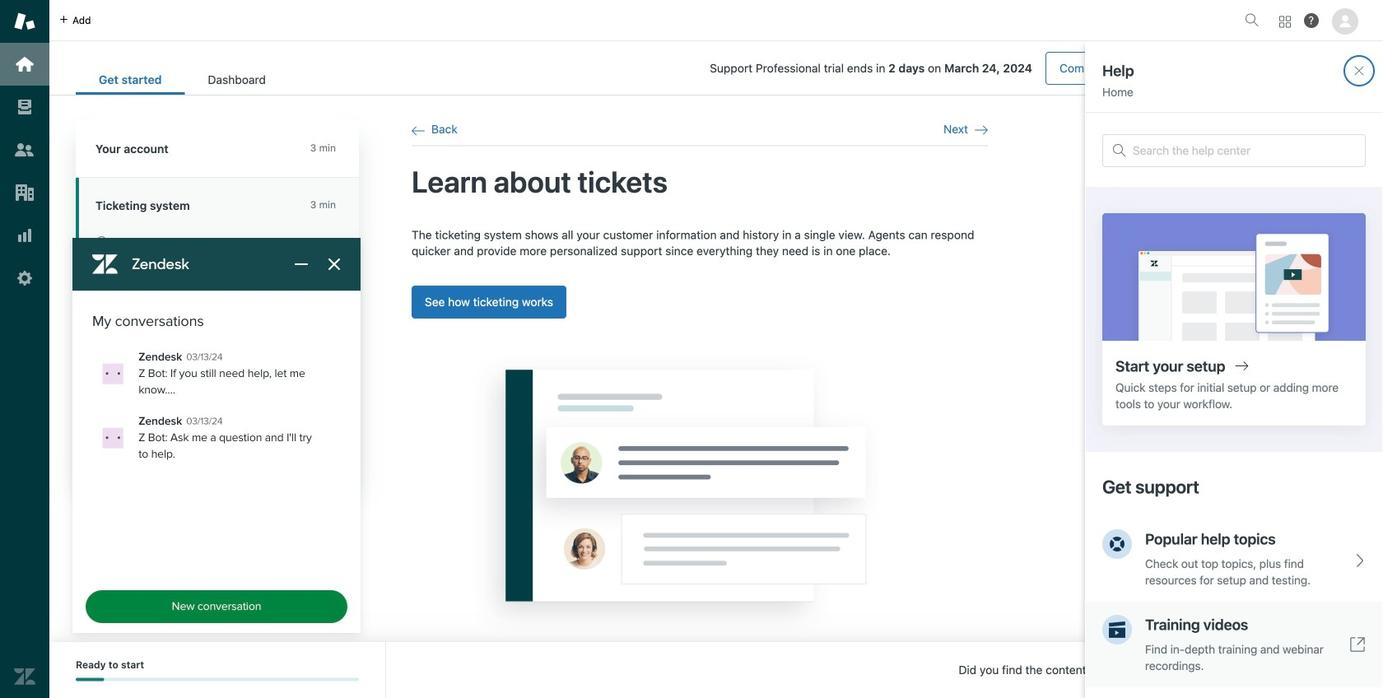 Task type: describe. For each thing, give the bounding box(es) containing it.
zendesk image
[[14, 666, 35, 688]]

zendesk products image
[[1280, 16, 1292, 28]]

2 heading from the top
[[76, 304, 359, 361]]

reporting image
[[14, 225, 35, 246]]

organizations image
[[14, 182, 35, 203]]

4 heading from the top
[[76, 418, 359, 478]]

get started image
[[14, 54, 35, 75]]



Task type: vqa. For each thing, say whether or not it's contained in the screenshot.
Organizations Image
yes



Task type: locate. For each thing, give the bounding box(es) containing it.
zendesk support image
[[14, 11, 35, 32]]

customers image
[[14, 139, 35, 161]]

tab list
[[76, 64, 289, 95]]

admin image
[[14, 268, 35, 289]]

views image
[[14, 96, 35, 118]]

tab
[[185, 64, 289, 95]]

get help image
[[1305, 13, 1320, 28]]

progress bar
[[76, 678, 359, 682]]

3 heading from the top
[[76, 361, 359, 418]]

heading
[[76, 121, 359, 178], [76, 304, 359, 361], [76, 361, 359, 418], [76, 418, 359, 478]]

main element
[[0, 0, 49, 699]]

1 heading from the top
[[76, 121, 359, 178]]

March 24, 2024 text field
[[945, 61, 1033, 75]]



